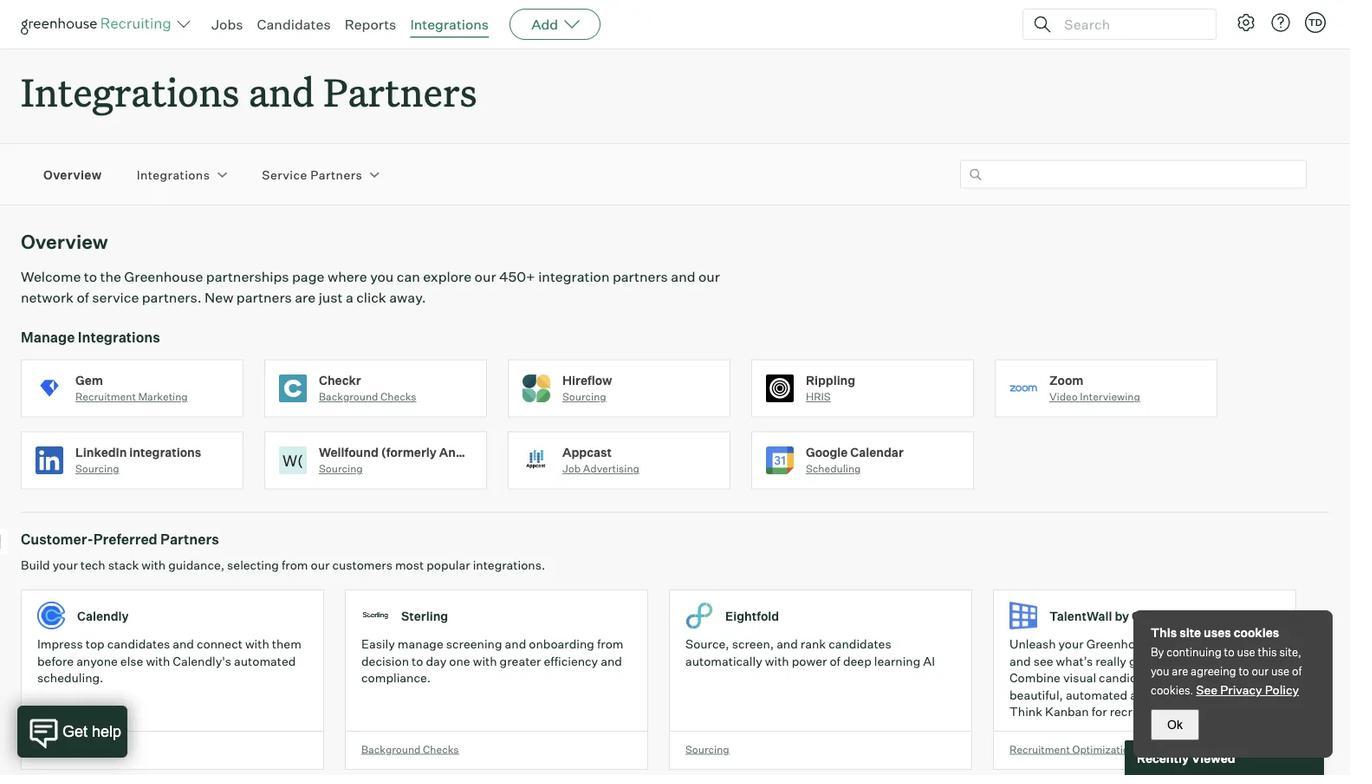 Task type: locate. For each thing, give the bounding box(es) containing it.
partners
[[324, 66, 477, 117], [311, 167, 363, 182], [160, 531, 219, 548]]

candidates inside impress top candidates and connect with them before anyone else with calendly's automated scheduling.
[[107, 637, 170, 652]]

1 vertical spatial you
[[1151, 664, 1170, 678]]

with inside source, screen, and rank candidates automatically with power of deep learning ai
[[765, 654, 790, 669]]

greenhouse up partners.
[[124, 268, 203, 285]]

1 vertical spatial greenhouse
[[1087, 637, 1156, 652]]

0 vertical spatial greenhouse
[[124, 268, 203, 285]]

1 horizontal spatial your
[[1059, 637, 1084, 652]]

can
[[397, 268, 420, 285]]

1 vertical spatial overview
[[21, 230, 108, 254]]

site
[[1180, 625, 1202, 640]]

explore
[[423, 268, 472, 285]]

click
[[357, 289, 387, 306]]

you down by
[[1151, 664, 1170, 678]]

use left this
[[1238, 645, 1256, 659]]

0 vertical spatial scheduling
[[806, 462, 861, 475]]

our inside by continuing to use this site, you are agreeing to our use of cookies.
[[1252, 664, 1269, 678]]

candidates up else
[[107, 637, 170, 652]]

talentwall up pipeline.
[[1215, 637, 1275, 652]]

your for build
[[53, 558, 78, 573]]

candidates inside source, screen, and rank candidates automatically with power of deep learning ai
[[829, 637, 892, 652]]

0 horizontal spatial scheduling
[[37, 743, 92, 756]]

1 vertical spatial scheduling
[[37, 743, 92, 756]]

0 vertical spatial use
[[1238, 645, 1256, 659]]

partners
[[613, 268, 668, 285], [237, 289, 292, 306]]

google calendar scheduling
[[806, 445, 904, 475]]

0 horizontal spatial are
[[295, 289, 316, 306]]

recruitment down think
[[1010, 743, 1071, 756]]

1 vertical spatial partners
[[237, 289, 292, 306]]

easily manage screening and onboarding from decision to day one with greater efficiency and compliance.
[[362, 637, 624, 686]]

are
[[295, 289, 316, 306], [1173, 664, 1189, 678]]

1 vertical spatial talentwall
[[1215, 637, 1275, 652]]

450+
[[499, 268, 536, 285]]

candidates up deep
[[829, 637, 892, 652]]

0 horizontal spatial integrations link
[[137, 166, 210, 183]]

0 vertical spatial partners
[[613, 268, 668, 285]]

going
[[1130, 654, 1162, 669]]

candidates
[[107, 637, 170, 652], [829, 637, 892, 652]]

1 horizontal spatial candidates
[[829, 637, 892, 652]]

0 horizontal spatial greenhouse
[[124, 268, 203, 285]]

1 vertical spatial use
[[1272, 664, 1290, 678]]

automated down them
[[234, 654, 296, 669]]

efficiency
[[544, 654, 598, 669]]

0 horizontal spatial checks
[[381, 390, 417, 403]]

customer-preferred partners
[[21, 531, 219, 548]]

partners for customer-preferred partners
[[160, 531, 219, 548]]

reports
[[345, 16, 397, 33]]

with right else
[[146, 654, 170, 669]]

for
[[1092, 704, 1108, 719]]

1 vertical spatial are
[[1173, 664, 1189, 678]]

use up policy
[[1272, 664, 1290, 678]]

just
[[319, 289, 343, 306]]

2 horizontal spatial of
[[1293, 664, 1303, 678]]

calendly's
[[173, 654, 232, 669]]

are up 'cookies.'
[[1173, 664, 1189, 678]]

1 vertical spatial recruitment
[[1010, 743, 1071, 756]]

preferred
[[93, 531, 158, 548]]

your for unleash
[[1059, 637, 1084, 652]]

of left service
[[77, 289, 89, 306]]

1 horizontal spatial from
[[597, 637, 624, 652]]

you up click
[[370, 268, 394, 285]]

with left them
[[245, 637, 269, 652]]

cookies
[[1234, 625, 1280, 640]]

to down uses
[[1225, 645, 1235, 659]]

automated up for
[[1066, 687, 1128, 702]]

1 candidates from the left
[[107, 637, 170, 652]]

1 horizontal spatial are
[[1173, 664, 1189, 678]]

0 vertical spatial you
[[370, 268, 394, 285]]

build
[[21, 558, 50, 573]]

0 horizontal spatial partners
[[237, 289, 292, 306]]

1 vertical spatial integrations link
[[137, 166, 210, 183]]

partners for integrations and partners
[[324, 66, 477, 117]]

checkr background checks
[[319, 373, 417, 403]]

with down screening
[[473, 654, 497, 669]]

0 horizontal spatial from
[[282, 558, 308, 573]]

automated
[[234, 654, 296, 669], [1066, 687, 1128, 702]]

of down site,
[[1293, 664, 1303, 678]]

0 vertical spatial talentwall
[[1050, 608, 1113, 623]]

you inside by continuing to use this site, you are agreeing to our use of cookies.
[[1151, 664, 1170, 678]]

1 horizontal spatial you
[[1151, 664, 1170, 678]]

0 horizontal spatial candidates
[[107, 637, 170, 652]]

this
[[1259, 645, 1278, 659]]

partners right service
[[311, 167, 363, 182]]

2 candidates from the left
[[829, 637, 892, 652]]

selecting
[[227, 558, 279, 573]]

checks up (formerly
[[381, 390, 417, 403]]

unleash
[[1010, 637, 1057, 652]]

pipeline.
[[1223, 654, 1272, 669]]

1 horizontal spatial scheduling
[[806, 462, 861, 475]]

1 vertical spatial from
[[597, 637, 624, 652]]

None text field
[[961, 160, 1308, 189]]

2 vertical spatial partners
[[160, 531, 219, 548]]

partners up guidance,
[[160, 531, 219, 548]]

w(
[[283, 451, 303, 470]]

partners down partnerships
[[237, 289, 292, 306]]

cookies.
[[1151, 683, 1194, 697]]

hireflow sourcing
[[563, 373, 613, 403]]

1 horizontal spatial automated
[[1066, 687, 1128, 702]]

scheduling
[[806, 462, 861, 475], [37, 743, 92, 756]]

recruitment
[[75, 390, 136, 403], [1010, 743, 1071, 756]]

background down checkr
[[319, 390, 378, 403]]

1 vertical spatial automated
[[1066, 687, 1128, 702]]

Search text field
[[1060, 12, 1201, 37]]

1 vertical spatial partners
[[311, 167, 363, 182]]

talentwall inside unleash your greenhouse data with talentwall and see what's really going on in your pipeline. combine visual candidate management with beautiful, automated analytics dashboards. think kanban for recruiting!
[[1215, 637, 1275, 652]]

1 horizontal spatial integrations link
[[410, 16, 489, 33]]

privacy
[[1221, 682, 1263, 698]]

learning
[[875, 654, 921, 669]]

by
[[1151, 645, 1165, 659]]

1 horizontal spatial recruitment
[[1010, 743, 1071, 756]]

to down manage on the bottom of page
[[412, 654, 423, 669]]

0 vertical spatial overview
[[43, 167, 102, 182]]

away.
[[390, 289, 426, 306]]

and inside unleash your greenhouse data with talentwall and see what's really going on in your pipeline. combine visual candidate management with beautiful, automated analytics dashboards. think kanban for recruiting!
[[1010, 654, 1032, 669]]

customer-
[[21, 531, 93, 548]]

1 horizontal spatial greenhouse
[[1087, 637, 1156, 652]]

2 horizontal spatial your
[[1195, 654, 1220, 669]]

scheduling down the scheduling. at the bottom of page
[[37, 743, 92, 756]]

advertising
[[583, 462, 640, 475]]

your down customer- at left
[[53, 558, 78, 573]]

policy
[[1266, 682, 1300, 698]]

our
[[475, 268, 496, 285], [699, 268, 721, 285], [311, 558, 330, 573], [1252, 664, 1269, 678]]

your up what's
[[1059, 637, 1084, 652]]

checks down compliance.
[[423, 743, 459, 756]]

see privacy policy
[[1197, 682, 1300, 698]]

background checks
[[362, 743, 459, 756]]

with inside easily manage screening and onboarding from decision to day one with greater efficiency and compliance.
[[473, 654, 497, 669]]

with down screen,
[[765, 654, 790, 669]]

most
[[395, 558, 424, 573]]

page
[[292, 268, 325, 285]]

0 horizontal spatial your
[[53, 558, 78, 573]]

scheduling down google
[[806, 462, 861, 475]]

of left deep
[[830, 654, 841, 669]]

dashboards.
[[1184, 687, 1255, 702]]

automatically
[[686, 654, 763, 669]]

and
[[249, 66, 315, 117], [671, 268, 696, 285], [173, 637, 194, 652], [505, 637, 527, 652], [777, 637, 798, 652], [601, 654, 622, 669], [1010, 654, 1032, 669]]

manage
[[398, 637, 444, 652]]

0 vertical spatial automated
[[234, 654, 296, 669]]

integrations for integrations link to the bottom
[[137, 167, 210, 182]]

screening
[[446, 637, 502, 652]]

0 vertical spatial recruitment
[[75, 390, 136, 403]]

wellfound
[[319, 445, 379, 460]]

integrations for the right integrations link
[[410, 16, 489, 33]]

from inside easily manage screening and onboarding from decision to day one with greater efficiency and compliance.
[[597, 637, 624, 652]]

1 vertical spatial your
[[1059, 637, 1084, 652]]

0 vertical spatial integrations link
[[410, 16, 489, 33]]

partners down reports
[[324, 66, 477, 117]]

0 vertical spatial partners
[[324, 66, 477, 117]]

you inside welcome to the greenhouse partnerships page where you can explore our 450+ integration partners and our network of service partners. new partners are just a click away.
[[370, 268, 394, 285]]

0 horizontal spatial of
[[77, 289, 89, 306]]

uses
[[1204, 625, 1232, 640]]

to inside welcome to the greenhouse partnerships page where you can explore our 450+ integration partners and our network of service partners. new partners are just a click away.
[[84, 268, 97, 285]]

linkedin
[[75, 445, 127, 460]]

from right selecting
[[282, 558, 308, 573]]

use
[[1238, 645, 1256, 659], [1272, 664, 1290, 678]]

integrations
[[129, 445, 201, 460]]

recruitment down the gem
[[75, 390, 136, 403]]

your up management
[[1195, 654, 1220, 669]]

greenhouse up really
[[1087, 637, 1156, 652]]

1 horizontal spatial of
[[830, 654, 841, 669]]

1 horizontal spatial checks
[[423, 743, 459, 756]]

integrations link
[[410, 16, 489, 33], [137, 166, 210, 183]]

sourcing
[[563, 390, 607, 403], [75, 462, 119, 475], [319, 462, 363, 475], [686, 743, 730, 756]]

0 vertical spatial are
[[295, 289, 316, 306]]

interviewing
[[1081, 390, 1141, 403]]

build your tech stack with guidance, selecting from our customers most popular integrations.
[[21, 558, 546, 573]]

0 horizontal spatial recruitment
[[75, 390, 136, 403]]

integrations for integrations and partners
[[21, 66, 240, 117]]

google
[[806, 445, 848, 460]]

you
[[370, 268, 394, 285], [1151, 664, 1170, 678]]

impress top candidates and connect with them before anyone else with calendly's automated scheduling.
[[37, 637, 302, 686]]

0 horizontal spatial automated
[[234, 654, 296, 669]]

0 horizontal spatial you
[[370, 268, 394, 285]]

0 horizontal spatial use
[[1238, 645, 1256, 659]]

ai
[[924, 654, 936, 669]]

checks inside checkr background checks
[[381, 390, 417, 403]]

from up efficiency
[[597, 637, 624, 652]]

are down page
[[295, 289, 316, 306]]

0 vertical spatial background
[[319, 390, 378, 403]]

overview
[[43, 167, 102, 182], [21, 230, 108, 254]]

partners right integration at the top left of page
[[613, 268, 668, 285]]

your
[[53, 558, 78, 573], [1059, 637, 1084, 652], [1195, 654, 1220, 669]]

(formerly
[[381, 445, 437, 460]]

background down compliance.
[[362, 743, 421, 756]]

0 vertical spatial checks
[[381, 390, 417, 403]]

wellfound (formerly angellist talent) sourcing
[[319, 445, 541, 475]]

else
[[120, 654, 143, 669]]

2 vertical spatial your
[[1195, 654, 1220, 669]]

0 vertical spatial your
[[53, 558, 78, 573]]

0 horizontal spatial talentwall
[[1050, 608, 1113, 623]]

to left "the"
[[84, 268, 97, 285]]

talentwall
[[1050, 608, 1113, 623], [1215, 637, 1275, 652]]

1 horizontal spatial talentwall
[[1215, 637, 1275, 652]]

1 horizontal spatial use
[[1272, 664, 1290, 678]]

talentwall left by
[[1050, 608, 1113, 623]]



Task type: describe. For each thing, give the bounding box(es) containing it.
sourcing inside linkedin integrations sourcing
[[75, 462, 119, 475]]

easily
[[362, 637, 395, 652]]

site,
[[1280, 645, 1302, 659]]

in
[[1182, 654, 1192, 669]]

of inside by continuing to use this site, you are agreeing to our use of cookies.
[[1293, 664, 1303, 678]]

really
[[1096, 654, 1127, 669]]

integration
[[539, 268, 610, 285]]

guidance,
[[168, 558, 225, 573]]

data
[[1159, 637, 1186, 652]]

service
[[92, 289, 139, 306]]

candidates
[[257, 16, 331, 33]]

popular
[[427, 558, 470, 573]]

appcast
[[563, 445, 612, 460]]

zoom
[[1050, 373, 1084, 388]]

rippling hris
[[806, 373, 856, 403]]

scheduling inside 'google calendar scheduling'
[[806, 462, 861, 475]]

overview link
[[43, 166, 102, 183]]

the
[[100, 268, 121, 285]]

recruitment inside gem recruitment marketing
[[75, 390, 136, 403]]

recruitment optimization & analytics
[[1010, 743, 1193, 756]]

rippling
[[806, 373, 856, 388]]

network
[[21, 289, 74, 306]]

1 horizontal spatial partners
[[613, 268, 668, 285]]

are inside by continuing to use this site, you are agreeing to our use of cookies.
[[1173, 664, 1189, 678]]

and inside impress top candidates and connect with them before anyone else with calendly's automated scheduling.
[[173, 637, 194, 652]]

candidate
[[1100, 670, 1156, 686]]

sourcing inside hireflow sourcing
[[563, 390, 607, 403]]

kanban
[[1046, 704, 1090, 719]]

what's
[[1057, 654, 1093, 669]]

viewed
[[1192, 750, 1236, 765]]

eightfold
[[726, 608, 780, 623]]

1 vertical spatial background
[[362, 743, 421, 756]]

on
[[1165, 654, 1179, 669]]

scheduling.
[[37, 670, 104, 686]]

power
[[792, 654, 827, 669]]

marketing
[[138, 390, 188, 403]]

td
[[1309, 16, 1323, 28]]

top
[[86, 637, 105, 652]]

angellist
[[439, 445, 496, 460]]

source,
[[686, 637, 730, 652]]

zoom video interviewing
[[1050, 373, 1141, 403]]

of inside welcome to the greenhouse partnerships page where you can explore our 450+ integration partners and our network of service partners. new partners are just a click away.
[[77, 289, 89, 306]]

service partners
[[262, 167, 363, 182]]

customers
[[332, 558, 393, 573]]

to inside easily manage screening and onboarding from decision to day one with greater efficiency and compliance.
[[412, 654, 423, 669]]

appcast job advertising
[[563, 445, 640, 475]]

greenhouse recruiting image
[[21, 14, 177, 35]]

hireflow
[[563, 373, 613, 388]]

calendar
[[851, 445, 904, 460]]

crosschq
[[1132, 608, 1188, 623]]

jobs
[[212, 16, 243, 33]]

by
[[1115, 608, 1130, 623]]

add
[[532, 16, 559, 33]]

continuing
[[1167, 645, 1222, 659]]

by continuing to use this site, you are agreeing to our use of cookies.
[[1151, 645, 1303, 697]]

impress
[[37, 637, 83, 652]]

reports link
[[345, 16, 397, 33]]

this
[[1151, 625, 1178, 640]]

agreeing
[[1191, 664, 1237, 678]]

greenhouse inside unleash your greenhouse data with talentwall and see what's really going on in your pipeline. combine visual candidate management with beautiful, automated analytics dashboards. think kanban for recruiting!
[[1087, 637, 1156, 652]]

compliance.
[[362, 670, 431, 686]]

with up in
[[1188, 637, 1212, 652]]

background inside checkr background checks
[[319, 390, 378, 403]]

hris
[[806, 390, 831, 403]]

source, screen, and rank candidates automatically with power of deep learning ai
[[686, 637, 936, 669]]

jobs link
[[212, 16, 243, 33]]

&
[[1138, 743, 1146, 756]]

optimization
[[1073, 743, 1136, 756]]

greater
[[500, 654, 541, 669]]

to up privacy at right bottom
[[1239, 664, 1250, 678]]

td button
[[1302, 9, 1330, 36]]

checkr
[[319, 373, 361, 388]]

service
[[262, 167, 308, 182]]

connect
[[197, 637, 243, 652]]

screen,
[[732, 637, 774, 652]]

and inside welcome to the greenhouse partnerships page where you can explore our 450+ integration partners and our network of service partners. new partners are just a click away.
[[671, 268, 696, 285]]

configure image
[[1236, 12, 1257, 33]]

0 vertical spatial from
[[282, 558, 308, 573]]

day
[[426, 654, 447, 669]]

ok
[[1168, 718, 1184, 731]]

with down pipeline.
[[1237, 670, 1261, 686]]

automated inside impress top candidates and connect with them before anyone else with calendly's automated scheduling.
[[234, 654, 296, 669]]

integrations.
[[473, 558, 546, 573]]

linkedin integrations sourcing
[[75, 445, 201, 475]]

and inside source, screen, and rank candidates automatically with power of deep learning ai
[[777, 637, 798, 652]]

with right stack
[[142, 558, 166, 573]]

greenhouse inside welcome to the greenhouse partnerships page where you can explore our 450+ integration partners and our network of service partners. new partners are just a click away.
[[124, 268, 203, 285]]

integrations and partners
[[21, 66, 477, 117]]

of inside source, screen, and rank candidates automatically with power of deep learning ai
[[830, 654, 841, 669]]

new
[[205, 289, 234, 306]]

gem recruitment marketing
[[75, 373, 188, 403]]

visual
[[1064, 670, 1097, 686]]

manage integrations
[[21, 328, 160, 346]]

td button
[[1306, 12, 1327, 33]]

partners.
[[142, 289, 202, 306]]

automated inside unleash your greenhouse data with talentwall and see what's really going on in your pipeline. combine visual candidate management with beautiful, automated analytics dashboards. think kanban for recruiting!
[[1066, 687, 1128, 702]]

decision
[[362, 654, 409, 669]]

think
[[1010, 704, 1043, 719]]

partnerships
[[206, 268, 289, 285]]

stack
[[108, 558, 139, 573]]

anyone
[[76, 654, 118, 669]]

job
[[563, 462, 581, 475]]

welcome
[[21, 268, 81, 285]]

talent)
[[499, 445, 541, 460]]

before
[[37, 654, 74, 669]]

are inside welcome to the greenhouse partnerships page where you can explore our 450+ integration partners and our network of service partners. new partners are just a click away.
[[295, 289, 316, 306]]

1 vertical spatial checks
[[423, 743, 459, 756]]

sourcing inside the wellfound (formerly angellist talent) sourcing
[[319, 462, 363, 475]]



Task type: vqa. For each thing, say whether or not it's contained in the screenshot.


